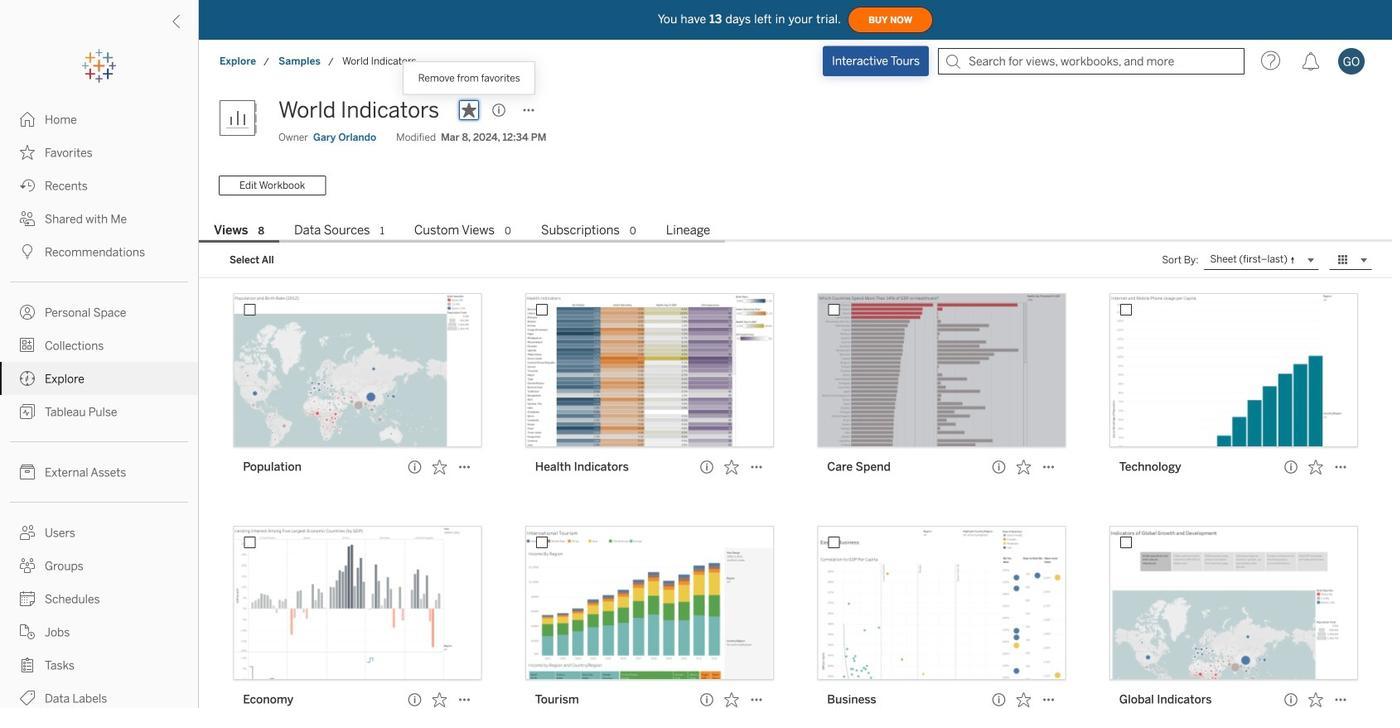 Task type: describe. For each thing, give the bounding box(es) containing it.
workbook image
[[219, 94, 269, 143]]

grid view image
[[1336, 253, 1351, 268]]

main navigation. press the up and down arrow keys to access links. element
[[0, 103, 198, 709]]

sub-spaces tab list
[[199, 221, 1392, 243]]

Search for views, workbooks, and more text field
[[938, 48, 1245, 75]]

navigation panel element
[[0, 50, 198, 709]]



Task type: locate. For each thing, give the bounding box(es) containing it.
main content
[[199, 83, 1392, 709]]



Task type: vqa. For each thing, say whether or not it's contained in the screenshot.
Jun, Month of Date. Press Space to toggle selection. Press Escape to go back to the left margin. Use arrow keys to navigate headers text field
no



